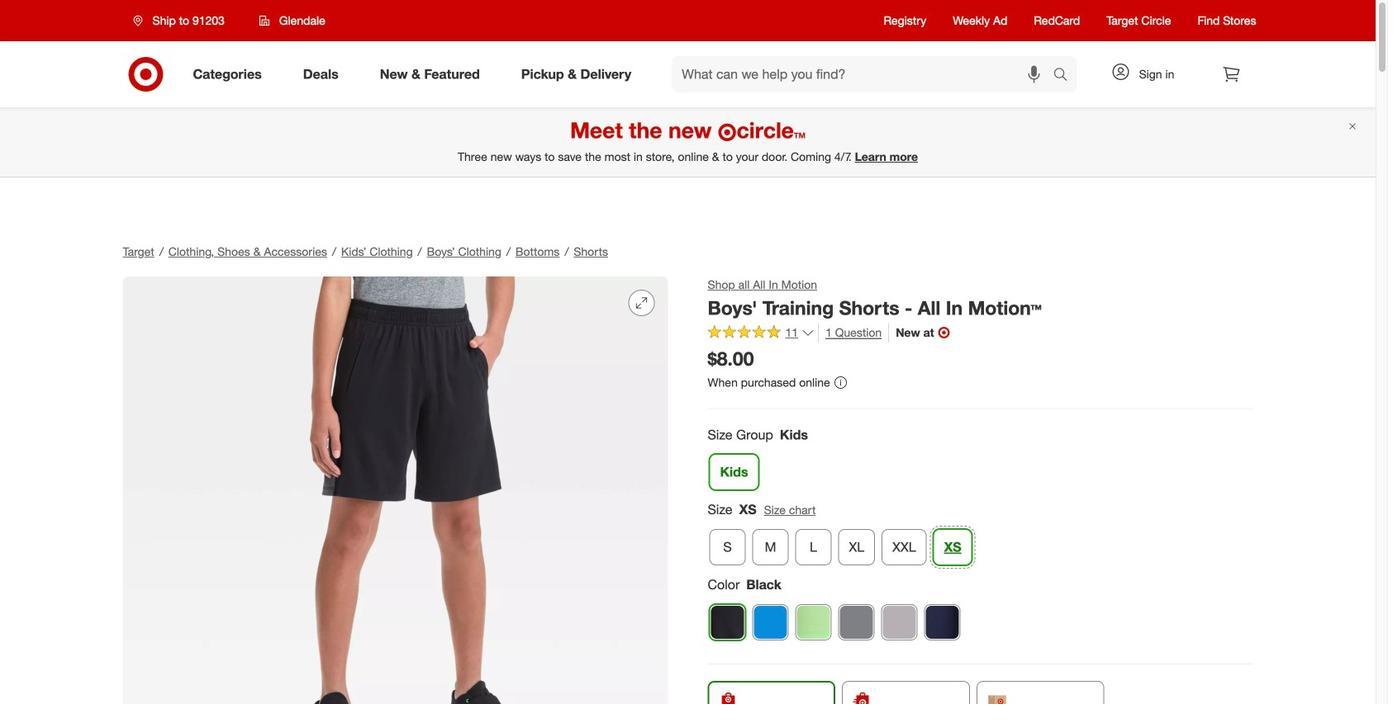 Task type: locate. For each thing, give the bounding box(es) containing it.
green image
[[796, 606, 831, 640]]

group
[[706, 426, 1253, 498], [706, 501, 1253, 573]]

heather black image
[[839, 606, 874, 640]]

blue image
[[753, 606, 788, 640]]

0 vertical spatial group
[[706, 426, 1253, 498]]

1 vertical spatial group
[[706, 501, 1253, 573]]

black image
[[710, 606, 745, 640]]



Task type: describe. For each thing, give the bounding box(es) containing it.
navy blue image
[[925, 606, 960, 640]]

light gray image
[[882, 606, 917, 640]]

2 group from the top
[[706, 501, 1253, 573]]

1 group from the top
[[706, 426, 1253, 498]]

boys' training shorts - all in motion™, 1 of 5 image
[[123, 277, 668, 705]]

What can we help you find? suggestions appear below search field
[[672, 56, 1057, 93]]



Task type: vqa. For each thing, say whether or not it's contained in the screenshot.
the Light Gray IMAGE
yes



